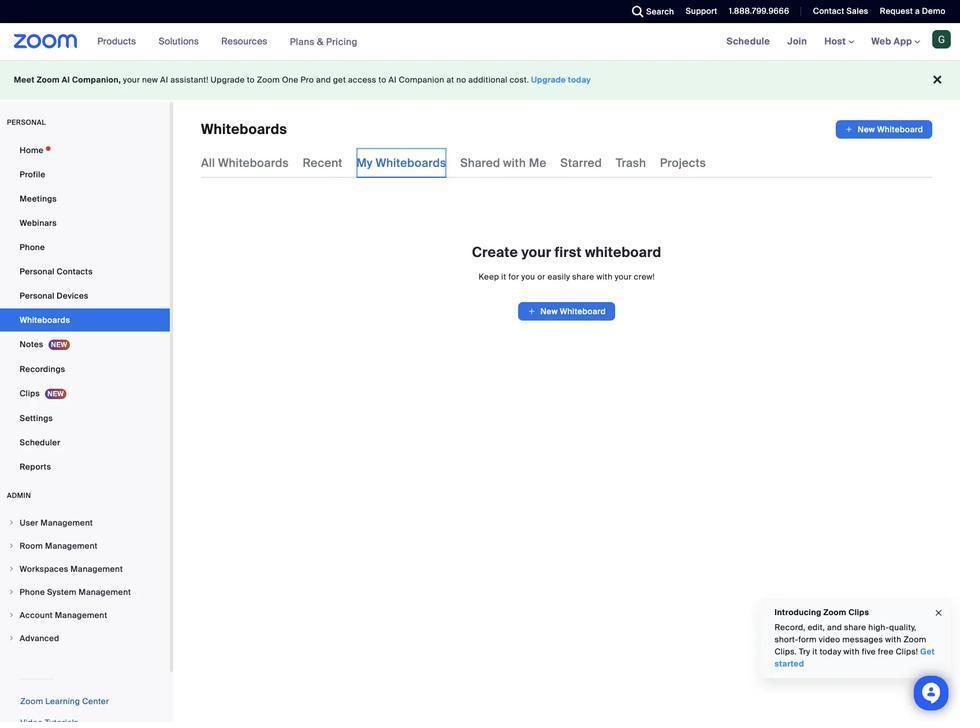 Task type: vqa. For each thing, say whether or not it's contained in the screenshot.
Add to Google Calendar image
no



Task type: describe. For each thing, give the bounding box(es) containing it.
admin
[[7, 491, 31, 501]]

quality,
[[890, 623, 917, 633]]

2 vertical spatial your
[[615, 272, 632, 282]]

web app
[[872, 35, 913, 47]]

workspaces management
[[20, 564, 123, 575]]

video
[[820, 635, 841, 645]]

2 to from the left
[[379, 75, 387, 85]]

short-
[[775, 635, 799, 645]]

access
[[348, 75, 377, 85]]

1.888.799.9666
[[730, 6, 790, 16]]

recent
[[303, 156, 343, 171]]

with down messages
[[844, 647, 860, 657]]

whiteboards right my
[[376, 156, 447, 171]]

banner containing products
[[0, 23, 961, 61]]

my
[[357, 156, 373, 171]]

request
[[881, 6, 914, 16]]

get
[[921, 647, 936, 657]]

contacts
[[57, 267, 93, 277]]

solutions button
[[159, 23, 204, 60]]

edit,
[[808, 623, 826, 633]]

pro
[[301, 75, 314, 85]]

support
[[686, 6, 718, 16]]

zoom right meet
[[37, 75, 60, 85]]

personal
[[7, 118, 46, 127]]

zoom learning center
[[20, 697, 109, 707]]

profile picture image
[[933, 30, 952, 49]]

right image for workspaces management
[[8, 566, 15, 573]]

a
[[916, 6, 921, 16]]

keep
[[479, 272, 500, 282]]

right image for room management
[[8, 543, 15, 550]]

keep it for you or easily share with your crew!
[[479, 272, 655, 282]]

all
[[201, 156, 215, 171]]

introducing zoom clips
[[775, 608, 870, 618]]

whiteboards application
[[201, 120, 933, 139]]

products
[[97, 35, 136, 47]]

get started link
[[775, 647, 936, 670]]

join link
[[779, 23, 816, 60]]

whiteboards inside personal menu menu
[[20, 315, 70, 326]]

account management
[[20, 611, 107, 621]]

webinars
[[20, 218, 57, 228]]

get started
[[775, 647, 936, 670]]

management for room management
[[45, 541, 98, 552]]

search button
[[624, 0, 678, 23]]

personal contacts
[[20, 267, 93, 277]]

contact sales
[[814, 6, 869, 16]]

scheduler
[[20, 438, 60, 448]]

resources button
[[222, 23, 273, 60]]

user
[[20, 518, 38, 528]]

meetings navigation
[[719, 23, 961, 61]]

meetings
[[20, 194, 57, 204]]

pricing
[[326, 36, 358, 48]]

new
[[142, 75, 158, 85]]

personal menu menu
[[0, 139, 170, 480]]

advanced menu item
[[0, 628, 170, 650]]

host
[[825, 35, 849, 47]]

clips!
[[897, 647, 919, 657]]

0 horizontal spatial new whiteboard button
[[519, 302, 616, 321]]

personal devices
[[20, 291, 88, 301]]

center
[[82, 697, 109, 707]]

resources
[[222, 35, 268, 47]]

1 vertical spatial clips
[[849, 608, 870, 618]]

meet
[[14, 75, 35, 85]]

management for user management
[[41, 518, 93, 528]]

solutions
[[159, 35, 199, 47]]

admin menu menu
[[0, 512, 170, 651]]

whiteboard
[[586, 243, 662, 261]]

account
[[20, 611, 53, 621]]

zoom left learning
[[20, 697, 43, 707]]

scheduler link
[[0, 431, 170, 454]]

1 horizontal spatial your
[[522, 243, 552, 261]]

first
[[555, 243, 582, 261]]

meet zoom ai companion, footer
[[0, 60, 961, 100]]

1 upgrade from the left
[[211, 75, 245, 85]]

or
[[538, 272, 546, 282]]

schedule
[[727, 35, 771, 47]]

phone for phone
[[20, 242, 45, 253]]

shared
[[461, 156, 501, 171]]

create
[[472, 243, 518, 261]]

create your first whiteboard
[[472, 243, 662, 261]]

&
[[317, 36, 324, 48]]

whiteboard for add icon
[[878, 124, 924, 135]]

new for add icon
[[859, 124, 876, 135]]

webinars link
[[0, 212, 170, 235]]

try
[[800, 647, 811, 657]]

clips link
[[0, 382, 170, 406]]

phone system management menu item
[[0, 582, 170, 604]]

new whiteboard for add image on the right of page
[[541, 306, 606, 317]]

plans
[[290, 36, 315, 48]]

today inside record, edit, and share high-quality, short-form video messages with zoom clips. try it today with five free clips!
[[820, 647, 842, 657]]

shared with me
[[461, 156, 547, 171]]

host button
[[825, 35, 855, 47]]

0 horizontal spatial share
[[573, 272, 595, 282]]

zoom up edit,
[[824, 608, 847, 618]]

right image for account management
[[8, 612, 15, 619]]

clips inside clips link
[[20, 389, 40, 399]]

starred
[[561, 156, 603, 171]]

web
[[872, 35, 892, 47]]

phone link
[[0, 236, 170, 259]]

right image for phone system management
[[8, 589, 15, 596]]

projects
[[661, 156, 707, 171]]

management for account management
[[55, 611, 107, 621]]

recordings
[[20, 364, 65, 375]]

app
[[894, 35, 913, 47]]



Task type: locate. For each thing, give the bounding box(es) containing it.
it right try on the bottom right of the page
[[813, 647, 818, 657]]

phone system management
[[20, 587, 131, 598]]

phone inside personal menu menu
[[20, 242, 45, 253]]

contact sales link
[[805, 0, 872, 23], [814, 6, 869, 16]]

settings
[[20, 413, 53, 424]]

clips.
[[775, 647, 798, 657]]

room management
[[20, 541, 98, 552]]

1 vertical spatial whiteboard
[[560, 306, 606, 317]]

to down "resources" 'dropdown button' at the left
[[247, 75, 255, 85]]

zoom learning center link
[[20, 697, 109, 707]]

with left me on the right top of page
[[504, 156, 527, 171]]

right image inside user management menu item
[[8, 520, 15, 527]]

right image inside workspaces management menu item
[[8, 566, 15, 573]]

management for workspaces management
[[71, 564, 123, 575]]

0 horizontal spatial clips
[[20, 389, 40, 399]]

your up or
[[522, 243, 552, 261]]

upgrade down product information navigation
[[211, 75, 245, 85]]

to
[[247, 75, 255, 85], [379, 75, 387, 85]]

1 horizontal spatial ai
[[160, 75, 168, 85]]

today
[[569, 75, 592, 85], [820, 647, 842, 657]]

new right add icon
[[859, 124, 876, 135]]

advanced
[[20, 634, 59, 644]]

demo
[[923, 6, 947, 16]]

your left new
[[123, 75, 140, 85]]

2 horizontal spatial your
[[615, 272, 632, 282]]

3 ai from the left
[[389, 75, 397, 85]]

1 vertical spatial and
[[828, 623, 843, 633]]

ai left 'companion,'
[[62, 75, 70, 85]]

personal for personal contacts
[[20, 267, 55, 277]]

ai right new
[[160, 75, 168, 85]]

0 vertical spatial new whiteboard
[[859, 124, 924, 135]]

no
[[457, 75, 467, 85]]

1 horizontal spatial share
[[845, 623, 867, 633]]

0 vertical spatial today
[[569, 75, 592, 85]]

phone
[[20, 242, 45, 253], [20, 587, 45, 598]]

room management menu item
[[0, 535, 170, 557]]

my whiteboards
[[357, 156, 447, 171]]

upgrade
[[211, 75, 245, 85], [532, 75, 567, 85]]

record, edit, and share high-quality, short-form video messages with zoom clips. try it today with five free clips!
[[775, 623, 927, 657]]

with down whiteboard
[[597, 272, 613, 282]]

banner
[[0, 23, 961, 61]]

search
[[647, 6, 675, 17]]

recordings link
[[0, 358, 170, 381]]

it left for
[[502, 272, 507, 282]]

today up whiteboards application
[[569, 75, 592, 85]]

today down video
[[820, 647, 842, 657]]

1 vertical spatial new whiteboard
[[541, 306, 606, 317]]

new right add image on the right of page
[[541, 306, 558, 317]]

0 horizontal spatial new whiteboard
[[541, 306, 606, 317]]

you
[[522, 272, 536, 282]]

notes link
[[0, 333, 170, 357]]

new whiteboard right add icon
[[859, 124, 924, 135]]

1 personal from the top
[[20, 267, 55, 277]]

clips up high-
[[849, 608, 870, 618]]

personal for personal devices
[[20, 291, 55, 301]]

new whiteboard for add icon
[[859, 124, 924, 135]]

and inside "meet zoom ai companion," footer
[[316, 75, 331, 85]]

sales
[[847, 6, 869, 16]]

today inside "meet zoom ai companion," footer
[[569, 75, 592, 85]]

0 vertical spatial clips
[[20, 389, 40, 399]]

2 phone from the top
[[20, 587, 45, 598]]

meetings link
[[0, 187, 170, 210]]

zoom inside record, edit, and share high-quality, short-form video messages with zoom clips. try it today with five free clips!
[[904, 635, 927, 645]]

one
[[282, 75, 299, 85]]

crew!
[[634, 272, 655, 282]]

whiteboards inside application
[[201, 120, 287, 138]]

companion,
[[72, 75, 121, 85]]

0 vertical spatial whiteboard
[[878, 124, 924, 135]]

3 right image from the top
[[8, 566, 15, 573]]

0 horizontal spatial new
[[541, 306, 558, 317]]

with up 'free'
[[886, 635, 902, 645]]

learning
[[45, 697, 80, 707]]

1.888.799.9666 button
[[721, 0, 793, 23], [730, 6, 790, 16]]

your inside "meet zoom ai companion," footer
[[123, 75, 140, 85]]

management
[[41, 518, 93, 528], [45, 541, 98, 552], [71, 564, 123, 575], [79, 587, 131, 598], [55, 611, 107, 621]]

1 phone from the top
[[20, 242, 45, 253]]

0 vertical spatial phone
[[20, 242, 45, 253]]

personal inside "personal devices" link
[[20, 291, 55, 301]]

0 horizontal spatial your
[[123, 75, 140, 85]]

0 horizontal spatial upgrade
[[211, 75, 245, 85]]

2 right image from the top
[[8, 543, 15, 550]]

right image inside account management menu item
[[8, 612, 15, 619]]

account management menu item
[[0, 605, 170, 627]]

management up advanced menu item
[[55, 611, 107, 621]]

1 horizontal spatial it
[[813, 647, 818, 657]]

management inside workspaces management menu item
[[71, 564, 123, 575]]

0 vertical spatial your
[[123, 75, 140, 85]]

zoom logo image
[[14, 34, 77, 49]]

upgrade today link
[[532, 75, 592, 85]]

1 vertical spatial new
[[541, 306, 558, 317]]

zoom left one
[[257, 75, 280, 85]]

product information navigation
[[89, 23, 367, 61]]

profile
[[20, 169, 45, 180]]

whiteboard inside application
[[878, 124, 924, 135]]

room
[[20, 541, 43, 552]]

share inside record, edit, and share high-quality, short-form video messages with zoom clips. try it today with five free clips!
[[845, 623, 867, 633]]

right image
[[8, 520, 15, 527], [8, 543, 15, 550], [8, 566, 15, 573], [8, 589, 15, 596], [8, 612, 15, 619]]

ai left "companion"
[[389, 75, 397, 85]]

1 right image from the top
[[8, 520, 15, 527]]

workspaces management menu item
[[0, 559, 170, 581]]

2 ai from the left
[[160, 75, 168, 85]]

phone inside menu item
[[20, 587, 45, 598]]

1 horizontal spatial today
[[820, 647, 842, 657]]

home
[[20, 145, 44, 156]]

personal devices link
[[0, 284, 170, 308]]

products button
[[97, 23, 141, 60]]

clips up 'settings'
[[20, 389, 40, 399]]

assistant!
[[171, 75, 209, 85]]

phone for phone system management
[[20, 587, 45, 598]]

0 horizontal spatial ai
[[62, 75, 70, 85]]

2 horizontal spatial ai
[[389, 75, 397, 85]]

0 vertical spatial new
[[859, 124, 876, 135]]

right image
[[8, 635, 15, 642]]

2 upgrade from the left
[[532, 75, 567, 85]]

right image inside phone system management menu item
[[8, 589, 15, 596]]

web app button
[[872, 35, 921, 47]]

get
[[333, 75, 346, 85]]

whiteboard right add icon
[[878, 124, 924, 135]]

personal
[[20, 267, 55, 277], [20, 291, 55, 301]]

5 right image from the top
[[8, 612, 15, 619]]

record,
[[775, 623, 806, 633]]

request a demo
[[881, 6, 947, 16]]

all whiteboards
[[201, 156, 289, 171]]

reports
[[20, 462, 51, 472]]

it inside record, edit, and share high-quality, short-form video messages with zoom clips. try it today with five free clips!
[[813, 647, 818, 657]]

1 vertical spatial your
[[522, 243, 552, 261]]

0 vertical spatial personal
[[20, 267, 55, 277]]

add image
[[528, 306, 536, 317]]

management inside phone system management menu item
[[79, 587, 131, 598]]

upgrade right 'cost.'
[[532, 75, 567, 85]]

management inside room management menu item
[[45, 541, 98, 552]]

0 horizontal spatial and
[[316, 75, 331, 85]]

introducing
[[775, 608, 822, 618]]

add image
[[846, 124, 854, 135]]

whiteboard down keep it for you or easily share with your crew!
[[560, 306, 606, 317]]

new whiteboard button
[[837, 120, 933, 139], [519, 302, 616, 321]]

request a demo link
[[872, 0, 961, 23], [881, 6, 947, 16]]

2 personal from the top
[[20, 291, 55, 301]]

0 vertical spatial new whiteboard button
[[837, 120, 933, 139]]

1 ai from the left
[[62, 75, 70, 85]]

system
[[47, 587, 77, 598]]

and left get
[[316, 75, 331, 85]]

to right access
[[379, 75, 387, 85]]

notes
[[20, 339, 43, 350]]

your left crew!
[[615, 272, 632, 282]]

0 vertical spatial share
[[573, 272, 595, 282]]

for
[[509, 272, 520, 282]]

1 horizontal spatial new
[[859, 124, 876, 135]]

settings link
[[0, 407, 170, 430]]

1 vertical spatial new whiteboard button
[[519, 302, 616, 321]]

1 vertical spatial today
[[820, 647, 842, 657]]

1 to from the left
[[247, 75, 255, 85]]

1 horizontal spatial to
[[379, 75, 387, 85]]

0 horizontal spatial to
[[247, 75, 255, 85]]

form
[[799, 635, 817, 645]]

meet zoom ai companion, your new ai assistant! upgrade to zoom one pro and get access to ai companion at no additional cost. upgrade today
[[14, 75, 592, 85]]

reports link
[[0, 456, 170, 479]]

it
[[502, 272, 507, 282], [813, 647, 818, 657]]

personal contacts link
[[0, 260, 170, 283]]

zoom up clips!
[[904, 635, 927, 645]]

1 horizontal spatial new whiteboard button
[[837, 120, 933, 139]]

personal up personal devices
[[20, 267, 55, 277]]

and up video
[[828, 623, 843, 633]]

personal down personal contacts
[[20, 291, 55, 301]]

share up messages
[[845, 623, 867, 633]]

0 horizontal spatial whiteboard
[[560, 306, 606, 317]]

new whiteboard inside whiteboards application
[[859, 124, 924, 135]]

0 horizontal spatial it
[[502, 272, 507, 282]]

whiteboards down personal devices
[[20, 315, 70, 326]]

easily
[[548, 272, 571, 282]]

1 vertical spatial personal
[[20, 291, 55, 301]]

high-
[[869, 623, 890, 633]]

ai
[[62, 75, 70, 85], [160, 75, 168, 85], [389, 75, 397, 85]]

trash
[[616, 156, 647, 171]]

whiteboard for add image on the right of page
[[560, 306, 606, 317]]

whiteboards right the all
[[218, 156, 289, 171]]

and
[[316, 75, 331, 85], [828, 623, 843, 633]]

right image inside room management menu item
[[8, 543, 15, 550]]

management inside account management menu item
[[55, 611, 107, 621]]

management inside user management menu item
[[41, 518, 93, 528]]

right image for user management
[[8, 520, 15, 527]]

user management menu item
[[0, 512, 170, 534]]

1 horizontal spatial clips
[[849, 608, 870, 618]]

share right easily
[[573, 272, 595, 282]]

1 vertical spatial it
[[813, 647, 818, 657]]

4 right image from the top
[[8, 589, 15, 596]]

0 horizontal spatial today
[[569, 75, 592, 85]]

started
[[775, 659, 805, 670]]

tabs of all whiteboard page tab list
[[201, 148, 707, 178]]

free
[[879, 647, 895, 657]]

contact
[[814, 6, 845, 16]]

whiteboards link
[[0, 309, 170, 332]]

1 horizontal spatial new whiteboard
[[859, 124, 924, 135]]

1 vertical spatial share
[[845, 623, 867, 633]]

1 horizontal spatial upgrade
[[532, 75, 567, 85]]

0 vertical spatial it
[[502, 272, 507, 282]]

management up room management
[[41, 518, 93, 528]]

management up account management menu item
[[79, 587, 131, 598]]

management up phone system management menu item
[[71, 564, 123, 575]]

with inside tabs of all whiteboard page tab list
[[504, 156, 527, 171]]

close image
[[935, 607, 944, 620]]

new for add image on the right of page
[[541, 306, 558, 317]]

management up workspaces management
[[45, 541, 98, 552]]

new whiteboard down keep it for you or easily share with your crew!
[[541, 306, 606, 317]]

0 vertical spatial and
[[316, 75, 331, 85]]

1 vertical spatial phone
[[20, 587, 45, 598]]

whiteboards up "all whiteboards"
[[201, 120, 287, 138]]

profile link
[[0, 163, 170, 186]]

clips
[[20, 389, 40, 399], [849, 608, 870, 618]]

and inside record, edit, and share high-quality, short-form video messages with zoom clips. try it today with five free clips!
[[828, 623, 843, 633]]

1 horizontal spatial whiteboard
[[878, 124, 924, 135]]

new inside whiteboards application
[[859, 124, 876, 135]]

phone down webinars
[[20, 242, 45, 253]]

phone up account
[[20, 587, 45, 598]]

1 horizontal spatial and
[[828, 623, 843, 633]]



